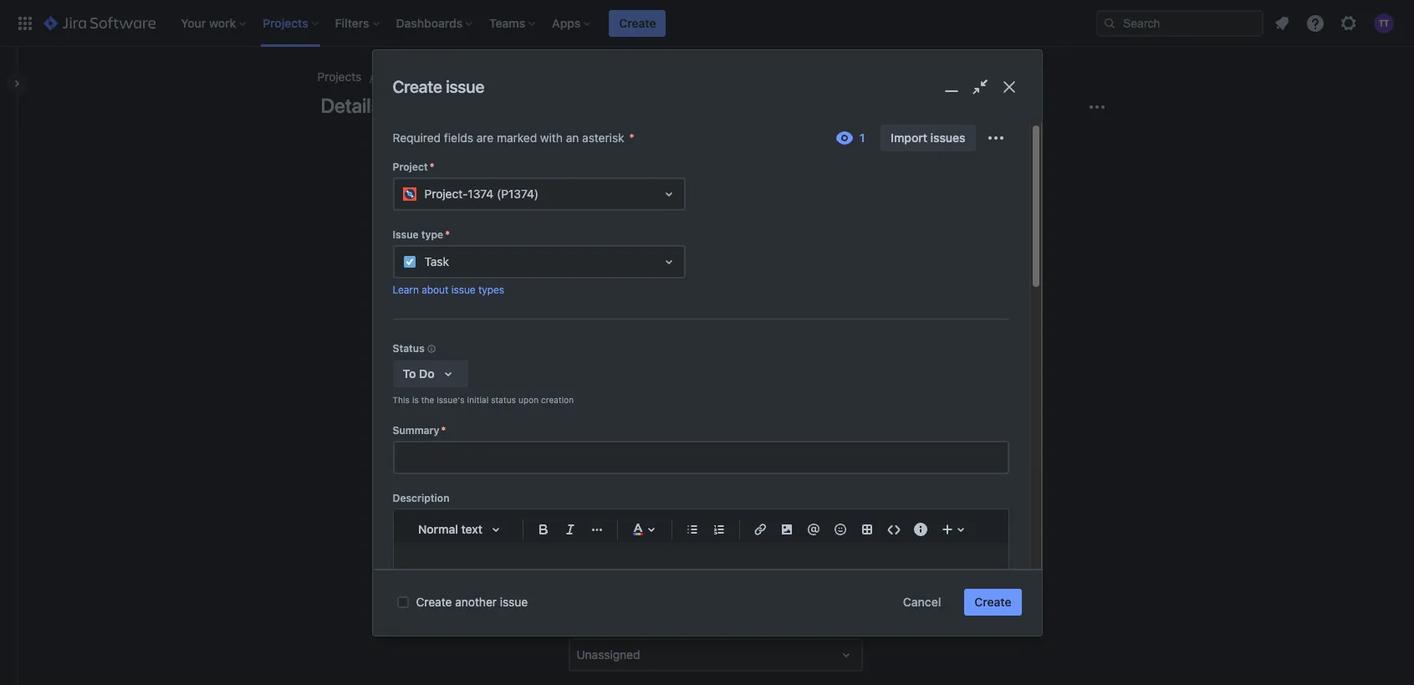 Task type: vqa. For each thing, say whether or not it's contained in the screenshot.
"upon"
yes



Task type: locate. For each thing, give the bounding box(es) containing it.
* right type
[[445, 228, 450, 241]]

terry turtle
[[600, 546, 662, 561]]

1 vertical spatial project
[[393, 160, 428, 173]]

my kanban project
[[382, 69, 483, 84]]

text
[[461, 522, 483, 536]]

*
[[629, 130, 635, 145], [430, 160, 434, 173], [445, 228, 450, 241], [441, 424, 446, 436]]

bold ⌘b image
[[533, 519, 553, 539]]

open image for default assignee
[[836, 645, 856, 665]]

open image for category
[[836, 473, 856, 493]]

project inside create issue dialog
[[393, 160, 428, 173]]

1 horizontal spatial create button
[[965, 589, 1022, 616]]

create issue dialog
[[373, 50, 1042, 685]]

issue type *
[[393, 228, 450, 241]]

1 vertical spatial create button
[[965, 589, 1022, 616]]

create
[[619, 15, 656, 30], [393, 77, 442, 97], [416, 595, 452, 609], [975, 595, 1012, 609]]

0 vertical spatial issue
[[446, 77, 484, 97]]

minimize image
[[940, 75, 964, 99]]

normal text button
[[410, 511, 516, 548]]

terry
[[600, 546, 628, 561]]

kanban
[[401, 69, 442, 84]]

0 horizontal spatial project
[[393, 160, 428, 173]]

normal
[[418, 522, 458, 536]]

2 horizontal spatial project
[[568, 519, 604, 531]]

* right asterisk
[[629, 130, 635, 145]]

project avatar image
[[662, 141, 769, 248]]

project
[[445, 69, 483, 84], [393, 160, 428, 173], [568, 519, 604, 531]]

* right summary
[[441, 424, 446, 436]]

code snippet image
[[884, 519, 904, 539]]

choose a category
[[577, 475, 678, 489]]

change icon button
[[671, 261, 760, 288]]

upon
[[519, 395, 539, 405]]

status
[[393, 342, 425, 355]]

open image for project
[[659, 184, 679, 204]]

issue right 'another'
[[500, 595, 528, 609]]

more image
[[986, 128, 1006, 148]]

create banner
[[0, 0, 1415, 47]]

None text field
[[394, 442, 1008, 472]]

issue
[[446, 77, 484, 97], [451, 283, 476, 296], [500, 595, 528, 609]]

project right the kanban
[[445, 69, 483, 84]]

2 vertical spatial project
[[568, 519, 604, 531]]

bullet list ⌘⇧8 image
[[682, 519, 702, 539]]

none text field inside create issue dialog
[[394, 442, 1008, 472]]

project *
[[393, 160, 434, 173]]

unassigned
[[577, 647, 640, 662]]

open image for issue type
[[659, 252, 679, 272]]

import issues link
[[881, 124, 976, 151]]

create inside primary element
[[619, 15, 656, 30]]

info image
[[425, 342, 438, 356]]

2 vertical spatial issue
[[500, 595, 528, 609]]

Key field
[[570, 398, 861, 428]]

default
[[568, 621, 604, 634]]

import issues
[[891, 130, 966, 145]]

project up terry turtle icon
[[568, 519, 604, 531]]

summary *
[[393, 424, 446, 436]]

learn about issue types
[[393, 283, 504, 296]]

0 vertical spatial create button
[[609, 10, 666, 36]]

open image
[[659, 184, 679, 204], [659, 252, 679, 272], [836, 473, 856, 493], [836, 645, 856, 665]]

another
[[455, 595, 497, 609]]

change icon
[[681, 267, 750, 281]]

more formatting image
[[587, 519, 607, 539]]

type
[[421, 228, 443, 241]]

1 horizontal spatial project
[[445, 69, 483, 84]]

project for project lead
[[568, 519, 604, 531]]

assignee
[[607, 621, 651, 634]]

project down required
[[393, 160, 428, 173]]

marked
[[497, 130, 537, 145]]

issue left types
[[451, 283, 476, 296]]

a
[[621, 475, 627, 489]]

issue right the kanban
[[446, 77, 484, 97]]

create button
[[609, 10, 666, 36], [965, 589, 1022, 616]]

cancel button
[[893, 589, 951, 616]]

jira software image
[[43, 13, 156, 33], [43, 13, 156, 33]]

to do
[[403, 367, 435, 381]]

to do button
[[393, 361, 468, 388]]

import
[[891, 130, 928, 145]]

issue for about
[[451, 283, 476, 296]]

choose
[[577, 475, 618, 489]]

project lead
[[568, 519, 627, 531]]

issue
[[393, 228, 419, 241]]

0 vertical spatial project
[[445, 69, 483, 84]]

category
[[631, 475, 678, 489]]

this is the issue's initial status upon creation
[[393, 395, 574, 405]]

icon
[[727, 267, 750, 281]]

Search field
[[1097, 10, 1264, 36]]

0 horizontal spatial create button
[[609, 10, 666, 36]]

is
[[412, 395, 419, 405]]

status
[[491, 395, 516, 405]]

1 vertical spatial issue
[[451, 283, 476, 296]]



Task type: describe. For each thing, give the bounding box(es) containing it.
learn
[[393, 283, 419, 296]]

primary element
[[10, 0, 1097, 46]]

create button inside primary element
[[609, 10, 666, 36]]

name
[[568, 310, 597, 323]]

exit full screen image
[[969, 75, 993, 99]]

fields
[[444, 130, 473, 145]]

learn about issue types link
[[393, 283, 504, 296]]

required
[[393, 130, 441, 145]]

project-
[[425, 186, 468, 201]]

default assignee
[[568, 621, 651, 634]]

normal text
[[418, 522, 483, 536]]

types
[[478, 283, 504, 296]]

italic ⌘i image
[[560, 519, 580, 539]]

projects link
[[317, 67, 362, 87]]

(p1374)
[[497, 186, 539, 201]]

description
[[393, 492, 450, 504]]

issue's
[[437, 395, 465, 405]]

this
[[393, 395, 410, 405]]

create another issue
[[416, 595, 528, 609]]

task
[[425, 254, 449, 268]]

lead
[[606, 519, 627, 531]]

cancel
[[903, 595, 941, 609]]

the
[[421, 395, 434, 405]]

terry turtle image
[[572, 544, 592, 564]]

creation
[[541, 395, 574, 405]]

info panel image
[[911, 519, 931, 539]]

an
[[566, 130, 579, 145]]

discard & close image
[[998, 75, 1022, 99]]

required fields are marked with an asterisk *
[[393, 130, 635, 145]]

1374
[[468, 186, 494, 201]]

* up project- at the top of the page
[[430, 160, 434, 173]]

mention image
[[803, 519, 824, 539]]

numbered list ⌘⇧7 image
[[709, 519, 729, 539]]

issues
[[931, 130, 966, 145]]

initial
[[467, 395, 489, 405]]

emoji image
[[830, 519, 850, 539]]

table image
[[857, 519, 877, 539]]

details
[[321, 94, 381, 117]]

my
[[382, 69, 398, 84]]

about
[[422, 283, 449, 296]]

search image
[[1103, 16, 1117, 30]]

link image
[[750, 519, 770, 539]]

do
[[419, 367, 435, 381]]

add image, video, or file image
[[777, 519, 797, 539]]

project-1374 (p1374)
[[425, 186, 539, 201]]

asterisk
[[582, 130, 625, 145]]

category
[[568, 449, 614, 462]]

project for project *
[[393, 160, 428, 173]]

with
[[540, 130, 563, 145]]

change
[[681, 267, 724, 281]]

turtle
[[631, 546, 662, 561]]

projects
[[317, 69, 362, 84]]

summary
[[393, 424, 440, 436]]

are
[[477, 130, 494, 145]]

to
[[403, 367, 416, 381]]

key
[[568, 380, 587, 392]]

issue for another
[[500, 595, 528, 609]]

my kanban project link
[[382, 67, 483, 87]]

create issue
[[393, 77, 484, 97]]



